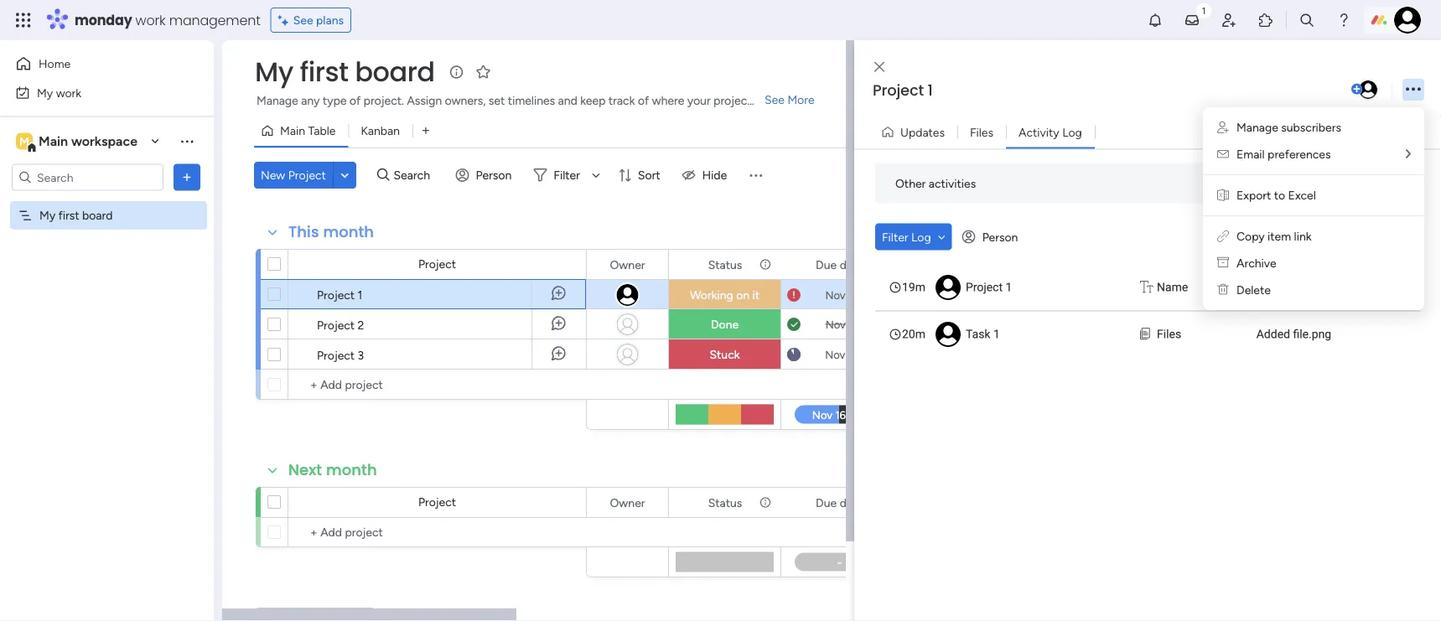 Task type: vqa. For each thing, say whether or not it's contained in the screenshot.
public board icon related to Website homepage redesign
no



Task type: describe. For each thing, give the bounding box(es) containing it.
16
[[848, 288, 859, 302]]

next month
[[288, 459, 377, 481]]

1 date from the top
[[840, 257, 864, 272]]

close image
[[874, 61, 885, 73]]

This month field
[[284, 221, 378, 243]]

due date for 2nd the due date field from the top of the page
[[816, 496, 864, 510]]

archive
[[1237, 256, 1277, 270]]

project 3
[[317, 348, 364, 362]]

2 owner field from the top
[[606, 493, 649, 512]]

main table
[[280, 124, 336, 138]]

column information image for second status field from the bottom of the page
[[759, 258, 772, 271]]

stuck
[[710, 348, 740, 362]]

next
[[288, 459, 322, 481]]

19m
[[902, 280, 926, 294]]

kanban button
[[348, 117, 412, 144]]

filter for filter
[[554, 168, 580, 182]]

nov 17
[[826, 318, 859, 331]]

project.
[[364, 93, 404, 108]]

workspace selection element
[[16, 131, 140, 153]]

month for this month
[[323, 221, 374, 243]]

link
[[1294, 229, 1312, 244]]

help image
[[1336, 12, 1352, 29]]

track
[[609, 93, 635, 108]]

filter log button
[[875, 223, 952, 250]]

new
[[261, 168, 285, 182]]

add view image
[[422, 125, 429, 137]]

Search field
[[390, 163, 440, 187]]

workspace options image
[[179, 133, 195, 149]]

0 vertical spatial first
[[300, 53, 348, 91]]

status for second status field from the bottom of the page
[[708, 257, 742, 272]]

see more
[[765, 93, 815, 107]]

project inside project 1 field
[[873, 80, 924, 101]]

sort
[[638, 168, 660, 182]]

to
[[1274, 188, 1285, 202]]

see more link
[[763, 91, 816, 108]]

export
[[1237, 188, 1271, 202]]

item
[[1268, 229, 1291, 244]]

invite members image
[[1221, 12, 1238, 29]]

17
[[849, 318, 859, 331]]

nov 18
[[825, 348, 859, 361]]

menu containing manage subscribers
[[1203, 107, 1425, 310]]

m
[[19, 134, 29, 148]]

nov for 2
[[826, 318, 846, 331]]

plans
[[316, 13, 344, 27]]

email preferences
[[1237, 147, 1331, 161]]

assign
[[407, 93, 442, 108]]

my first board list box
[[0, 198, 214, 456]]

3
[[358, 348, 364, 362]]

person for topmost person popup button
[[476, 168, 512, 182]]

see plans button
[[271, 8, 351, 33]]

v2 link image
[[1217, 229, 1229, 244]]

Next month field
[[284, 459, 381, 481]]

select product image
[[15, 12, 32, 29]]

project 2
[[317, 318, 364, 332]]

activities
[[929, 176, 976, 190]]

2 due date field from the top
[[812, 493, 868, 512]]

management
[[169, 10, 261, 29]]

added
[[1257, 327, 1290, 341]]

my first board inside list box
[[39, 208, 113, 223]]

activity log button
[[1006, 119, 1095, 145]]

1 owner field from the top
[[606, 255, 649, 274]]

dapulse addbtn image
[[1352, 84, 1362, 95]]

my work
[[37, 86, 81, 100]]

log for activity log
[[1062, 125, 1082, 139]]

v2 surface invite image
[[1217, 120, 1229, 135]]

menu image
[[747, 167, 764, 184]]

set
[[489, 93, 505, 108]]

1 horizontal spatial board
[[355, 53, 435, 91]]

work for my
[[56, 86, 81, 100]]

and
[[558, 93, 578, 108]]

my work button
[[10, 79, 180, 106]]

search everything image
[[1299, 12, 1316, 29]]

kanban
[[361, 124, 400, 138]]

1 vertical spatial john smith image
[[1357, 79, 1379, 101]]

other activities
[[895, 176, 976, 190]]

working
[[690, 288, 733, 302]]

new project
[[261, 168, 326, 182]]

first inside list box
[[58, 208, 79, 223]]

dapulse drag 2 image
[[857, 312, 862, 331]]

my inside list box
[[39, 208, 56, 223]]

file.png
[[1293, 327, 1332, 341]]

it
[[753, 288, 760, 302]]

new project button
[[254, 162, 333, 189]]

log for filter log
[[911, 230, 931, 244]]

2 due from the top
[[816, 496, 837, 510]]

delete
[[1237, 283, 1271, 297]]

v2 email column image
[[1217, 147, 1229, 161]]

where
[[652, 93, 685, 108]]

manage for manage any type of project. assign owners, set timelines and keep track of where your project stands.
[[257, 93, 298, 108]]

2 date from the top
[[840, 496, 864, 510]]

files button
[[957, 119, 1006, 145]]

+ Add project text field
[[297, 375, 428, 395]]

project inside 'new project' button
[[288, 168, 326, 182]]

workspace
[[71, 133, 138, 149]]

list arrow image
[[1406, 148, 1411, 160]]

stands.
[[755, 93, 792, 108]]

angle down image inside filter log button
[[938, 231, 945, 243]]

main for main workspace
[[39, 133, 68, 149]]

board inside list box
[[82, 208, 113, 223]]

main for main table
[[280, 124, 305, 138]]

email
[[1237, 147, 1265, 161]]

updates
[[901, 125, 945, 139]]

table
[[308, 124, 336, 138]]

monday work management
[[75, 10, 261, 29]]

owners,
[[445, 93, 486, 108]]

see for see plans
[[293, 13, 313, 27]]

dapulse archived image
[[1217, 256, 1229, 270]]

my down see plans button
[[255, 53, 293, 91]]

manage any type of project. assign owners, set timelines and keep track of where your project stands.
[[257, 93, 792, 108]]



Task type: locate. For each thing, give the bounding box(es) containing it.
0 horizontal spatial angle down image
[[341, 169, 349, 182]]

1 horizontal spatial files
[[1157, 327, 1182, 341]]

copy item link
[[1237, 229, 1312, 244]]

My first board field
[[251, 53, 439, 91]]

john smith image
[[1394, 7, 1421, 34], [1357, 79, 1379, 101]]

0 horizontal spatial first
[[58, 208, 79, 223]]

add to favorites image
[[475, 63, 492, 80]]

due
[[816, 257, 837, 272], [816, 496, 837, 510]]

preferences
[[1268, 147, 1331, 161]]

main
[[280, 124, 305, 138], [39, 133, 68, 149]]

1 vertical spatial see
[[765, 93, 785, 107]]

work for monday
[[135, 10, 166, 29]]

1 vertical spatial filter
[[882, 230, 909, 244]]

1 vertical spatial due
[[816, 496, 837, 510]]

person button right search field
[[449, 162, 522, 189]]

copy
[[1237, 229, 1265, 244]]

1 horizontal spatial log
[[1062, 125, 1082, 139]]

import from excel template outline image
[[1217, 188, 1229, 202]]

0 vertical spatial log
[[1062, 125, 1082, 139]]

0 horizontal spatial log
[[911, 230, 931, 244]]

1 vertical spatial column information image
[[759, 496, 772, 509]]

name
[[1157, 280, 1188, 294]]

1 of from the left
[[350, 93, 361, 108]]

column information image for 1st status field from the bottom
[[759, 496, 772, 509]]

project 1 inside field
[[873, 80, 933, 101]]

2 status field from the top
[[704, 493, 746, 512]]

type
[[323, 93, 347, 108]]

1 inside project 1 field
[[928, 80, 933, 101]]

options image
[[179, 169, 195, 186]]

filter left arrow down icon
[[554, 168, 580, 182]]

main table button
[[254, 117, 348, 144]]

see left plans
[[293, 13, 313, 27]]

nov left 16
[[825, 288, 846, 302]]

log inside 'button'
[[1062, 125, 1082, 139]]

Search in workspace field
[[35, 168, 140, 187]]

Status field
[[704, 255, 746, 274], [704, 493, 746, 512]]

2 owner from the top
[[610, 496, 645, 510]]

board down search in workspace field
[[82, 208, 113, 223]]

0 vertical spatial work
[[135, 10, 166, 29]]

1 vertical spatial due date
[[816, 496, 864, 510]]

activity
[[1019, 125, 1060, 139]]

first up "type"
[[300, 53, 348, 91]]

owner for 1st owner field from the bottom
[[610, 496, 645, 510]]

done
[[711, 317, 739, 332]]

project
[[714, 93, 752, 108]]

18
[[848, 348, 859, 361]]

work right monday
[[135, 10, 166, 29]]

0 horizontal spatial board
[[82, 208, 113, 223]]

manage left any
[[257, 93, 298, 108]]

1 horizontal spatial filter
[[882, 230, 909, 244]]

1 nov from the top
[[825, 288, 846, 302]]

more
[[788, 93, 815, 107]]

home
[[39, 57, 71, 71]]

filter inside button
[[882, 230, 909, 244]]

0 vertical spatial angle down image
[[341, 169, 349, 182]]

filter
[[554, 168, 580, 182], [882, 230, 909, 244]]

0 vertical spatial person
[[476, 168, 512, 182]]

v2 overdue deadline image
[[787, 287, 801, 303]]

v2 file column image
[[1140, 326, 1150, 343]]

1 horizontal spatial work
[[135, 10, 166, 29]]

nov for 3
[[825, 348, 845, 361]]

1 vertical spatial work
[[56, 86, 81, 100]]

sort button
[[611, 162, 670, 189]]

1 vertical spatial month
[[326, 459, 377, 481]]

my
[[255, 53, 293, 91], [37, 86, 53, 100], [39, 208, 56, 223]]

notifications image
[[1147, 12, 1164, 29]]

0 vertical spatial month
[[323, 221, 374, 243]]

0 horizontal spatial person
[[476, 168, 512, 182]]

1 horizontal spatial project 1
[[873, 80, 933, 101]]

my inside button
[[37, 86, 53, 100]]

1
[[928, 80, 933, 101], [1006, 280, 1012, 294], [358, 288, 363, 302], [994, 327, 1000, 341]]

work
[[135, 10, 166, 29], [56, 86, 81, 100]]

manage up email
[[1237, 120, 1278, 135]]

1 horizontal spatial first
[[300, 53, 348, 91]]

1 vertical spatial status
[[708, 496, 742, 510]]

1 horizontal spatial angle down image
[[938, 231, 945, 243]]

2 column information image from the top
[[759, 496, 772, 509]]

excel
[[1288, 188, 1316, 202]]

status
[[708, 257, 742, 272], [708, 496, 742, 510]]

this month
[[288, 221, 374, 243]]

log right activity
[[1062, 125, 1082, 139]]

task 1
[[966, 327, 1000, 341]]

board up project.
[[355, 53, 435, 91]]

my first board down search in workspace field
[[39, 208, 113, 223]]

nov 16
[[825, 288, 859, 302]]

of right the 'track'
[[638, 93, 649, 108]]

1 vertical spatial manage
[[1237, 120, 1278, 135]]

other
[[895, 176, 926, 190]]

owner for 1st owner field from the top
[[610, 257, 645, 272]]

+ Add project text field
[[297, 522, 428, 542]]

nov left "18"
[[825, 348, 845, 361]]

person for right person popup button
[[982, 230, 1018, 244]]

0 horizontal spatial files
[[970, 125, 994, 139]]

1 horizontal spatial my first board
[[255, 53, 435, 91]]

main inside the workspace selection element
[[39, 133, 68, 149]]

1 due date from the top
[[816, 257, 864, 272]]

1 vertical spatial person
[[982, 230, 1018, 244]]

angle down image
[[341, 169, 349, 182], [938, 231, 945, 243]]

due date for 2nd the due date field from the bottom of the page
[[816, 257, 864, 272]]

nov
[[825, 288, 846, 302], [826, 318, 846, 331], [825, 348, 845, 361]]

timelines
[[508, 93, 555, 108]]

0 vertical spatial filter
[[554, 168, 580, 182]]

0 vertical spatial owner
[[610, 257, 645, 272]]

Owner field
[[606, 255, 649, 274], [606, 493, 649, 512]]

1 horizontal spatial person
[[982, 230, 1018, 244]]

export to excel
[[1237, 188, 1316, 202]]

v2 ellipsis image
[[1406, 78, 1421, 101]]

1 vertical spatial log
[[911, 230, 931, 244]]

main left table
[[280, 124, 305, 138]]

month right next
[[326, 459, 377, 481]]

0 horizontal spatial main
[[39, 133, 68, 149]]

your
[[687, 93, 711, 108]]

1 vertical spatial person button
[[956, 223, 1028, 250]]

list box containing 19m
[[875, 264, 1420, 358]]

angle down image left v2 search icon
[[341, 169, 349, 182]]

manage subscribers
[[1237, 120, 1341, 135]]

0 horizontal spatial work
[[56, 86, 81, 100]]

show board description image
[[447, 64, 467, 80]]

1 owner from the top
[[610, 257, 645, 272]]

john smith image left "v2 ellipsis" icon
[[1357, 79, 1379, 101]]

0 horizontal spatial project 1
[[317, 288, 363, 302]]

filter inside popup button
[[554, 168, 580, 182]]

2
[[358, 318, 364, 332]]

0 vertical spatial person button
[[449, 162, 522, 189]]

main workspace
[[39, 133, 138, 149]]

see left more
[[765, 93, 785, 107]]

0 vertical spatial due date
[[816, 257, 864, 272]]

filter for filter log
[[882, 230, 909, 244]]

0 horizontal spatial person button
[[449, 162, 522, 189]]

main inside button
[[280, 124, 305, 138]]

files right v2 file column icon
[[1157, 327, 1182, 341]]

Project 1 field
[[869, 80, 1348, 101]]

month for next month
[[326, 459, 377, 481]]

monday
[[75, 10, 132, 29]]

updates button
[[875, 119, 957, 145]]

angle down image right filter log
[[938, 231, 945, 243]]

0 horizontal spatial see
[[293, 13, 313, 27]]

1 image
[[1196, 1, 1212, 20]]

month right this
[[323, 221, 374, 243]]

working on it
[[690, 288, 760, 302]]

0 vertical spatial john smith image
[[1394, 7, 1421, 34]]

this
[[288, 221, 319, 243]]

dapulse text column image
[[1140, 279, 1153, 296]]

arrow down image
[[586, 165, 606, 185]]

my down search in workspace field
[[39, 208, 56, 223]]

log up 19m on the top of the page
[[911, 230, 931, 244]]

2 of from the left
[[638, 93, 649, 108]]

1 vertical spatial date
[[840, 496, 864, 510]]

1 vertical spatial angle down image
[[938, 231, 945, 243]]

john smith image right help image
[[1394, 7, 1421, 34]]

nov left 17
[[826, 318, 846, 331]]

on
[[736, 288, 750, 302]]

my first board up "type"
[[255, 53, 435, 91]]

Due date field
[[812, 255, 868, 274], [812, 493, 868, 512]]

1 vertical spatial my first board
[[39, 208, 113, 223]]

files inside list box
[[1157, 327, 1182, 341]]

any
[[301, 93, 320, 108]]

1 vertical spatial files
[[1157, 327, 1182, 341]]

2 status from the top
[[708, 496, 742, 510]]

project 1
[[873, 80, 933, 101], [966, 280, 1012, 294], [317, 288, 363, 302]]

0 vertical spatial files
[[970, 125, 994, 139]]

home button
[[10, 50, 180, 77]]

month
[[323, 221, 374, 243], [326, 459, 377, 481]]

0 horizontal spatial john smith image
[[1357, 79, 1379, 101]]

files left activity
[[970, 125, 994, 139]]

1 horizontal spatial person button
[[956, 223, 1028, 250]]

3 nov from the top
[[825, 348, 845, 361]]

1 horizontal spatial john smith image
[[1394, 7, 1421, 34]]

due date
[[816, 257, 864, 272], [816, 496, 864, 510]]

inbox image
[[1184, 12, 1201, 29]]

activity log
[[1019, 125, 1082, 139]]

list box
[[875, 264, 1420, 358]]

task
[[966, 327, 991, 341]]

status for 1st status field from the bottom
[[708, 496, 742, 510]]

first down search in workspace field
[[58, 208, 79, 223]]

1 horizontal spatial main
[[280, 124, 305, 138]]

filter button
[[527, 162, 606, 189]]

0 vertical spatial manage
[[257, 93, 298, 108]]

project 1 down the close image at the right of the page
[[873, 80, 933, 101]]

1 column information image from the top
[[759, 258, 772, 271]]

2 due date from the top
[[816, 496, 864, 510]]

work inside button
[[56, 86, 81, 100]]

project 1 up task 1
[[966, 280, 1012, 294]]

0 vertical spatial nov
[[825, 288, 846, 302]]

see inside button
[[293, 13, 313, 27]]

0 vertical spatial column information image
[[759, 258, 772, 271]]

0 vertical spatial my first board
[[255, 53, 435, 91]]

1 vertical spatial nov
[[826, 318, 846, 331]]

1 status field from the top
[[704, 255, 746, 274]]

1 horizontal spatial manage
[[1237, 120, 1278, 135]]

project 1 up project 2
[[317, 288, 363, 302]]

v2 search image
[[377, 166, 390, 185]]

keep
[[580, 93, 606, 108]]

option
[[0, 200, 214, 204]]

main right workspace image
[[39, 133, 68, 149]]

0 horizontal spatial my first board
[[39, 208, 113, 223]]

1 vertical spatial first
[[58, 208, 79, 223]]

subscribers
[[1281, 120, 1341, 135]]

see for see more
[[765, 93, 785, 107]]

filter log
[[882, 230, 931, 244]]

added file.png
[[1257, 327, 1332, 341]]

apps image
[[1258, 12, 1274, 29]]

0 horizontal spatial of
[[350, 93, 361, 108]]

see
[[293, 13, 313, 27], [765, 93, 785, 107]]

2 nov from the top
[[826, 318, 846, 331]]

1 due date field from the top
[[812, 255, 868, 274]]

0 vertical spatial owner field
[[606, 255, 649, 274]]

1 vertical spatial owner
[[610, 496, 645, 510]]

of
[[350, 93, 361, 108], [638, 93, 649, 108]]

hide
[[702, 168, 727, 182]]

my down home
[[37, 86, 53, 100]]

hide button
[[675, 162, 737, 189]]

v2 delete line image
[[1217, 283, 1229, 297]]

1 horizontal spatial see
[[765, 93, 785, 107]]

0 horizontal spatial filter
[[554, 168, 580, 182]]

v2 done deadline image
[[787, 317, 801, 332]]

first
[[300, 53, 348, 91], [58, 208, 79, 223]]

0 vertical spatial status
[[708, 257, 742, 272]]

work down home
[[56, 86, 81, 100]]

0 vertical spatial due
[[816, 257, 837, 272]]

1 status from the top
[[708, 257, 742, 272]]

person button down activities at the top right
[[956, 223, 1028, 250]]

log inside button
[[911, 230, 931, 244]]

filter up 19m on the top of the page
[[882, 230, 909, 244]]

person button
[[449, 162, 522, 189], [956, 223, 1028, 250]]

1 vertical spatial board
[[82, 208, 113, 223]]

0 horizontal spatial manage
[[257, 93, 298, 108]]

1 horizontal spatial of
[[638, 93, 649, 108]]

manage for manage subscribers
[[1237, 120, 1278, 135]]

1 vertical spatial due date field
[[812, 493, 868, 512]]

0 vertical spatial status field
[[704, 255, 746, 274]]

1 vertical spatial owner field
[[606, 493, 649, 512]]

2 vertical spatial nov
[[825, 348, 845, 361]]

20m
[[902, 327, 926, 341]]

files
[[970, 125, 994, 139], [1157, 327, 1182, 341]]

0 vertical spatial date
[[840, 257, 864, 272]]

manage
[[257, 93, 298, 108], [1237, 120, 1278, 135]]

0 vertical spatial due date field
[[812, 255, 868, 274]]

1 vertical spatial status field
[[704, 493, 746, 512]]

see plans
[[293, 13, 344, 27]]

2 horizontal spatial project 1
[[966, 280, 1012, 294]]

files inside button
[[970, 125, 994, 139]]

owner
[[610, 257, 645, 272], [610, 496, 645, 510]]

0 vertical spatial see
[[293, 13, 313, 27]]

workspace image
[[16, 132, 33, 151]]

column information image
[[759, 258, 772, 271], [759, 496, 772, 509]]

board
[[355, 53, 435, 91], [82, 208, 113, 223]]

of right "type"
[[350, 93, 361, 108]]

0 vertical spatial board
[[355, 53, 435, 91]]

menu
[[1203, 107, 1425, 310]]

1 due from the top
[[816, 257, 837, 272]]

log
[[1062, 125, 1082, 139], [911, 230, 931, 244]]



